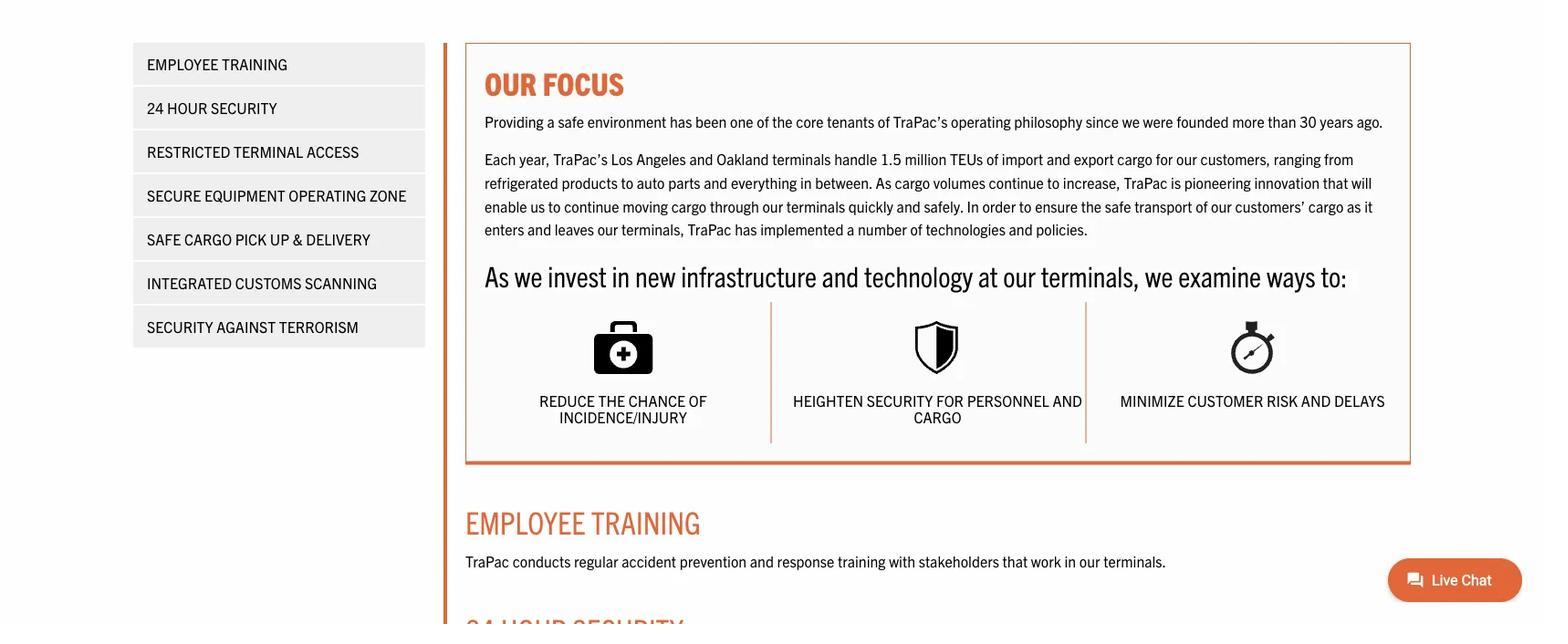 Task type: locate. For each thing, give the bounding box(es) containing it.
a right providing
[[547, 112, 555, 130]]

in
[[800, 173, 812, 191], [612, 257, 630, 293], [1065, 552, 1076, 570]]

trapac
[[1124, 173, 1168, 191], [688, 220, 732, 238], [465, 552, 509, 570]]

cargo left for
[[1118, 150, 1153, 168]]

2 horizontal spatial in
[[1065, 552, 1076, 570]]

in left new
[[612, 257, 630, 293]]

0 horizontal spatial and
[[1053, 391, 1082, 410]]

integrated customs scanning link
[[133, 262, 425, 304]]

0 horizontal spatial that
[[1003, 552, 1028, 570]]

continue down import at the right of page
[[989, 173, 1044, 191]]

0 horizontal spatial trapac
[[465, 552, 509, 570]]

us
[[530, 196, 545, 215]]

a inside each year, trapac's los angeles and oakland terminals handle 1.5 million teus of import and export cargo for our customers, ranging from refrigerated products to auto parts and everything in between. as cargo volumes continue to increase, trapac is pioneering innovation that will enable us to continue moving cargo through our terminals quickly and safely. in order to ensure the safe transport of our customers' cargo as it enters and leaves our terminals, trapac has implemented a number of technologies and policies.
[[847, 220, 855, 238]]

safe cargo pick up & delivery link
[[133, 218, 425, 260]]

0 horizontal spatial safe
[[558, 112, 584, 130]]

1 vertical spatial trapac's
[[553, 150, 608, 168]]

0 horizontal spatial has
[[670, 112, 692, 130]]

safe inside each year, trapac's los angeles and oakland terminals handle 1.5 million teus of import and export cargo for our customers, ranging from refrigerated products to auto parts and everything in between. as cargo volumes continue to increase, trapac is pioneering innovation that will enable us to continue moving cargo through our terminals quickly and safely. in order to ensure the safe transport of our customers' cargo as it enters and leaves our terminals, trapac has implemented a number of technologies and policies.
[[1105, 196, 1131, 215]]

training
[[222, 55, 288, 73], [591, 502, 701, 541]]

terrorism
[[279, 317, 359, 336]]

in inside each year, trapac's los angeles and oakland terminals handle 1.5 million teus of import and export cargo for our customers, ranging from refrigerated products to auto parts and everything in between. as cargo volumes continue to increase, trapac is pioneering innovation that will enable us to continue moving cargo through our terminals quickly and safely. in order to ensure the safe transport of our customers' cargo as it enters and leaves our terminals, trapac has implemented a number of technologies and policies.
[[800, 173, 812, 191]]

and right personnel
[[1053, 391, 1082, 410]]

our right for
[[1177, 150, 1197, 168]]

the left core
[[772, 112, 793, 130]]

1 horizontal spatial training
[[591, 502, 701, 541]]

safe
[[558, 112, 584, 130], [1105, 196, 1131, 215]]

30
[[1300, 112, 1317, 130]]

as down the 1.5
[[876, 173, 892, 191]]

trapac left conducts
[[465, 552, 509, 570]]

as
[[876, 173, 892, 191], [485, 257, 509, 293]]

been
[[696, 112, 727, 130]]

the
[[772, 112, 793, 130], [1081, 196, 1102, 215]]

our
[[1177, 150, 1197, 168], [763, 196, 783, 215], [1211, 196, 1232, 215], [598, 220, 618, 238], [1003, 257, 1036, 293], [1080, 552, 1100, 570]]

0 vertical spatial trapac
[[1124, 173, 1168, 191]]

24 hour security
[[147, 98, 277, 117]]

2 vertical spatial trapac
[[465, 552, 509, 570]]

in right work
[[1065, 552, 1076, 570]]

2 vertical spatial in
[[1065, 552, 1076, 570]]

cargo
[[1118, 150, 1153, 168], [895, 173, 930, 191], [671, 196, 707, 215], [1309, 196, 1344, 215]]

employee up hour
[[147, 55, 218, 73]]

and
[[690, 150, 713, 168], [1047, 150, 1071, 168], [704, 173, 728, 191], [897, 196, 921, 215], [528, 220, 551, 238], [1009, 220, 1033, 238], [822, 257, 859, 293], [750, 552, 774, 570]]

1 horizontal spatial employee training
[[465, 502, 701, 541]]

1 horizontal spatial and
[[1301, 391, 1331, 410]]

customers,
[[1201, 150, 1271, 168]]

handle
[[834, 150, 877, 168]]

to right order
[[1019, 196, 1032, 215]]

security
[[211, 98, 277, 117], [147, 317, 213, 336]]

more
[[1232, 112, 1265, 130]]

has down through
[[735, 220, 757, 238]]

philosophy
[[1014, 112, 1083, 130]]

and up through
[[704, 173, 728, 191]]

0 horizontal spatial terminals,
[[622, 220, 684, 238]]

1 horizontal spatial employee
[[465, 502, 585, 541]]

0 vertical spatial safe
[[558, 112, 584, 130]]

terminals, inside each year, trapac's los angeles and oakland terminals handle 1.5 million teus of import and export cargo for our customers, ranging from refrigerated products to auto parts and everything in between. as cargo volumes continue to increase, trapac is pioneering innovation that will enable us to continue moving cargo through our terminals quickly and safely. in order to ensure the safe transport of our customers' cargo as it enters and leaves our terminals, trapac has implemented a number of technologies and policies.
[[622, 220, 684, 238]]

1 horizontal spatial trapac's
[[893, 112, 948, 130]]

0 vertical spatial as
[[876, 173, 892, 191]]

that down the from
[[1323, 173, 1348, 191]]

security up restricted terminal access
[[211, 98, 277, 117]]

minimize
[[1120, 391, 1184, 410]]

that left work
[[1003, 552, 1028, 570]]

1 vertical spatial has
[[735, 220, 757, 238]]

integrated
[[147, 274, 232, 292]]

invest
[[548, 257, 607, 293]]

our down the everything
[[763, 196, 783, 215]]

employee training link
[[133, 43, 425, 85]]

security against terrorism
[[147, 317, 359, 336]]

the down increase,
[[1081, 196, 1102, 215]]

of right tenants
[[878, 112, 890, 130]]

1 and from the left
[[1053, 391, 1082, 410]]

founded
[[1177, 112, 1229, 130]]

to up ensure
[[1047, 173, 1060, 191]]

restricted
[[147, 142, 230, 160]]

employee up conducts
[[465, 502, 585, 541]]

and left export
[[1047, 150, 1071, 168]]

as down enters
[[485, 257, 509, 293]]

training up accident
[[591, 502, 701, 541]]

1 vertical spatial in
[[612, 257, 630, 293]]

we left examine
[[1145, 257, 1173, 293]]

that inside each year, trapac's los angeles and oakland terminals handle 1.5 million teus of import and export cargo for our customers, ranging from refrigerated products to auto parts and everything in between. as cargo volumes continue to increase, trapac is pioneering innovation that will enable us to continue moving cargo through our terminals quickly and safely. in order to ensure the safe transport of our customers' cargo as it enters and leaves our terminals, trapac has implemented a number of technologies and policies.
[[1323, 173, 1348, 191]]

safely.
[[924, 196, 964, 215]]

1.5
[[881, 150, 902, 168]]

volumes
[[934, 173, 986, 191]]

1 vertical spatial safe
[[1105, 196, 1131, 215]]

1 vertical spatial terminals
[[787, 196, 845, 215]]

terminals
[[772, 150, 831, 168], [787, 196, 845, 215]]

1 horizontal spatial trapac
[[688, 220, 732, 238]]

0 horizontal spatial a
[[547, 112, 555, 130]]

0 vertical spatial in
[[800, 173, 812, 191]]

in left 'between.'
[[800, 173, 812, 191]]

new
[[635, 257, 676, 293]]

training up 24 hour security link
[[222, 55, 288, 73]]

terminals, down policies.
[[1041, 257, 1140, 293]]

trapac's up 'products'
[[553, 150, 608, 168]]

safe down focus
[[558, 112, 584, 130]]

24
[[147, 98, 164, 117]]

transport
[[1135, 196, 1192, 215]]

1 horizontal spatial a
[[847, 220, 855, 238]]

0 vertical spatial employee training
[[147, 55, 288, 73]]

our right at
[[1003, 257, 1036, 293]]

employee training up 24 hour security
[[147, 55, 288, 73]]

we left invest
[[515, 257, 543, 293]]

1 vertical spatial continue
[[564, 196, 619, 215]]

0 vertical spatial has
[[670, 112, 692, 130]]

24 hour security link
[[133, 87, 425, 128]]

year,
[[519, 150, 550, 168]]

security
[[867, 391, 933, 410]]

1 horizontal spatial the
[[1081, 196, 1102, 215]]

1 horizontal spatial as
[[876, 173, 892, 191]]

and inside heighten security for personnel and cargo
[[1053, 391, 1082, 410]]

1 horizontal spatial in
[[800, 173, 812, 191]]

restricted terminal access
[[147, 142, 359, 160]]

1 vertical spatial trapac
[[688, 220, 732, 238]]

trapac down through
[[688, 220, 732, 238]]

ways
[[1267, 257, 1316, 293]]

0 horizontal spatial employee training
[[147, 55, 288, 73]]

1 vertical spatial terminals,
[[1041, 257, 1140, 293]]

employee
[[147, 55, 218, 73], [465, 502, 585, 541]]

0 vertical spatial employee
[[147, 55, 218, 73]]

we
[[1122, 112, 1140, 130], [515, 257, 543, 293], [1145, 257, 1173, 293]]

environment
[[588, 112, 667, 130]]

that
[[1323, 173, 1348, 191], [1003, 552, 1028, 570]]

0 horizontal spatial as
[[485, 257, 509, 293]]

2 horizontal spatial we
[[1145, 257, 1173, 293]]

0 vertical spatial continue
[[989, 173, 1044, 191]]

employee training up regular
[[465, 502, 701, 541]]

continue down 'products'
[[564, 196, 619, 215]]

trapac up transport
[[1124, 173, 1168, 191]]

0 horizontal spatial the
[[772, 112, 793, 130]]

1 horizontal spatial that
[[1323, 173, 1348, 191]]

trapac's
[[893, 112, 948, 130], [553, 150, 608, 168]]

0 horizontal spatial training
[[222, 55, 288, 73]]

1 horizontal spatial continue
[[989, 173, 1044, 191]]

through
[[710, 196, 759, 215]]

we left were
[[1122, 112, 1140, 130]]

has left been
[[670, 112, 692, 130]]

quickly
[[849, 196, 894, 215]]

0 vertical spatial terminals
[[772, 150, 831, 168]]

trapac's up million
[[893, 112, 948, 130]]

0 vertical spatial a
[[547, 112, 555, 130]]

ensure
[[1035, 196, 1078, 215]]

export
[[1074, 150, 1114, 168]]

1 vertical spatial the
[[1081, 196, 1102, 215]]

2 horizontal spatial trapac
[[1124, 173, 1168, 191]]

1 horizontal spatial terminals,
[[1041, 257, 1140, 293]]

trapac conducts regular accident prevention and response training with stakeholders that work in our terminals.
[[465, 552, 1167, 570]]

terminals.
[[1104, 552, 1167, 570]]

1 vertical spatial as
[[485, 257, 509, 293]]

reduce the chance of incidence/injury
[[539, 391, 707, 426]]

of right teus
[[987, 150, 999, 168]]

a
[[547, 112, 555, 130], [847, 220, 855, 238]]

tenants
[[827, 112, 875, 130]]

1 horizontal spatial has
[[735, 220, 757, 238]]

terminals up implemented
[[787, 196, 845, 215]]

zone
[[370, 186, 406, 204]]

1 vertical spatial training
[[591, 502, 701, 541]]

each
[[485, 150, 516, 168]]

terminals,
[[622, 220, 684, 238], [1041, 257, 1140, 293]]

technology
[[864, 257, 973, 293]]

providing a safe environment has been one of the core tenants of trapac's operating philosophy since we were founded more than 30 years ago.
[[485, 112, 1384, 130]]

operating
[[289, 186, 366, 204]]

between.
[[815, 173, 872, 191]]

a down quickly
[[847, 220, 855, 238]]

safe down increase,
[[1105, 196, 1131, 215]]

terminals down core
[[772, 150, 831, 168]]

to:
[[1321, 257, 1348, 293]]

terminals, down the moving
[[622, 220, 684, 238]]

terminal
[[234, 142, 303, 160]]

continue
[[989, 173, 1044, 191], [564, 196, 619, 215]]

0 vertical spatial that
[[1323, 173, 1348, 191]]

0 horizontal spatial continue
[[564, 196, 619, 215]]

and right risk
[[1301, 391, 1331, 410]]

enters
[[485, 220, 524, 238]]

minimize customer risk and delays
[[1120, 391, 1385, 410]]

security down integrated
[[147, 317, 213, 336]]

0 horizontal spatial trapac's
[[553, 150, 608, 168]]

1 horizontal spatial safe
[[1105, 196, 1131, 215]]

0 vertical spatial terminals,
[[622, 220, 684, 238]]

1 vertical spatial a
[[847, 220, 855, 238]]



Task type: vqa. For each thing, say whether or not it's contained in the screenshot.
bottommost the Security
yes



Task type: describe. For each thing, give the bounding box(es) containing it.
ago.
[[1357, 112, 1384, 130]]

0 vertical spatial trapac's
[[893, 112, 948, 130]]

to left auto
[[621, 173, 634, 191]]

of down pioneering
[[1196, 196, 1208, 215]]

ranging
[[1274, 150, 1321, 168]]

policies.
[[1036, 220, 1088, 238]]

heighten security for personnel and cargo
[[793, 391, 1082, 426]]

our right work
[[1080, 552, 1100, 570]]

for
[[937, 391, 964, 410]]

cargo
[[184, 230, 232, 248]]

in
[[967, 196, 979, 215]]

has inside each year, trapac's los angeles and oakland terminals handle 1.5 million teus of import and export cargo for our customers, ranging from refrigerated products to auto parts and everything in between. as cargo volumes continue to increase, trapac is pioneering innovation that will enable us to continue moving cargo through our terminals quickly and safely. in order to ensure the safe transport of our customers' cargo as it enters and leaves our terminals, trapac has implemented a number of technologies and policies.
[[735, 220, 757, 238]]

0 horizontal spatial in
[[612, 257, 630, 293]]

examine
[[1179, 257, 1262, 293]]

auto
[[637, 173, 665, 191]]

refrigerated
[[485, 173, 558, 191]]

1 horizontal spatial we
[[1122, 112, 1140, 130]]

the
[[598, 391, 625, 410]]

teus
[[950, 150, 983, 168]]

1 vertical spatial that
[[1003, 552, 1028, 570]]

against
[[217, 317, 276, 336]]

order
[[983, 196, 1016, 215]]

trapac's inside each year, trapac's los angeles and oakland terminals handle 1.5 million teus of import and export cargo for our customers, ranging from refrigerated products to auto parts and everything in between. as cargo volumes continue to increase, trapac is pioneering innovation that will enable us to continue moving cargo through our terminals quickly and safely. in order to ensure the safe transport of our customers' cargo as it enters and leaves our terminals, trapac has implemented a number of technologies and policies.
[[553, 150, 608, 168]]

products
[[562, 173, 618, 191]]

incidence/injury
[[559, 408, 687, 426]]

of right one
[[757, 112, 769, 130]]

and left safely.
[[897, 196, 921, 215]]

customs
[[235, 274, 302, 292]]

everything
[[731, 173, 797, 191]]

increase,
[[1063, 173, 1121, 191]]

equipment
[[204, 186, 285, 204]]

focus
[[543, 62, 624, 102]]

angeles
[[636, 150, 686, 168]]

and up parts
[[690, 150, 713, 168]]

million
[[905, 150, 947, 168]]

and down implemented
[[822, 257, 859, 293]]

leaves
[[555, 220, 594, 238]]

were
[[1143, 112, 1173, 130]]

providing
[[485, 112, 544, 130]]

with
[[889, 552, 915, 570]]

operating
[[951, 112, 1011, 130]]

safe
[[147, 230, 181, 248]]

as inside each year, trapac's los angeles and oakland terminals handle 1.5 million teus of import and export cargo for our customers, ranging from refrigerated products to auto parts and everything in between. as cargo volumes continue to increase, trapac is pioneering innovation that will enable us to continue moving cargo through our terminals quickly and safely. in order to ensure the safe transport of our customers' cargo as it enters and leaves our terminals, trapac has implemented a number of technologies and policies.
[[876, 173, 892, 191]]

regular
[[574, 552, 618, 570]]

0 vertical spatial security
[[211, 98, 277, 117]]

risk
[[1267, 391, 1298, 410]]

one
[[730, 112, 754, 130]]

core
[[796, 112, 824, 130]]

customers'
[[1235, 196, 1305, 215]]

chance
[[629, 391, 686, 410]]

&
[[293, 230, 303, 248]]

delays
[[1334, 391, 1385, 410]]

scanning
[[305, 274, 377, 292]]

our right leaves
[[598, 220, 618, 238]]

years
[[1320, 112, 1354, 130]]

infrastructure
[[681, 257, 817, 293]]

of right number
[[910, 220, 923, 238]]

moving
[[623, 196, 668, 215]]

0 vertical spatial training
[[222, 55, 288, 73]]

1 vertical spatial employee
[[465, 502, 585, 541]]

0 horizontal spatial we
[[515, 257, 543, 293]]

parts
[[668, 173, 701, 191]]

enable
[[485, 196, 527, 215]]

customer
[[1188, 391, 1264, 410]]

and down order
[[1009, 220, 1033, 238]]

0 horizontal spatial employee
[[147, 55, 218, 73]]

will
[[1352, 173, 1372, 191]]

access
[[307, 142, 359, 160]]

cargo left as
[[1309, 196, 1344, 215]]

import
[[1002, 150, 1044, 168]]

reduce
[[539, 391, 595, 410]]

hour
[[167, 98, 207, 117]]

cargo down parts
[[671, 196, 707, 215]]

cargo
[[914, 408, 962, 426]]

0 vertical spatial the
[[772, 112, 793, 130]]

work
[[1031, 552, 1061, 570]]

as we invest in new infrastructure and technology at our terminals, we examine ways to:
[[485, 257, 1348, 293]]

1 vertical spatial security
[[147, 317, 213, 336]]

implemented
[[761, 220, 844, 238]]

los
[[611, 150, 633, 168]]

training
[[838, 552, 886, 570]]

our focus
[[485, 62, 624, 102]]

heighten
[[793, 391, 864, 410]]

and down the us
[[528, 220, 551, 238]]

it
[[1365, 196, 1373, 215]]

technologies
[[926, 220, 1006, 238]]

cargo down million
[[895, 173, 930, 191]]

2 and from the left
[[1301, 391, 1331, 410]]

stakeholders
[[919, 552, 999, 570]]

the inside each year, trapac's los angeles and oakland terminals handle 1.5 million teus of import and export cargo for our customers, ranging from refrigerated products to auto parts and everything in between. as cargo volumes continue to increase, trapac is pioneering innovation that will enable us to continue moving cargo through our terminals quickly and safely. in order to ensure the safe transport of our customers' cargo as it enters and leaves our terminals, trapac has implemented a number of technologies and policies.
[[1081, 196, 1102, 215]]

personnel
[[967, 391, 1049, 410]]

our down pioneering
[[1211, 196, 1232, 215]]

of
[[689, 391, 707, 410]]

1 vertical spatial employee training
[[465, 502, 701, 541]]

secure equipment operating zone
[[147, 186, 406, 204]]

to right the us
[[548, 196, 561, 215]]

at
[[979, 257, 998, 293]]

and left response
[[750, 552, 774, 570]]

security against terrorism link
[[133, 306, 425, 348]]

our
[[485, 62, 537, 102]]

secure equipment operating zone link
[[133, 174, 425, 216]]

secure
[[147, 186, 201, 204]]

safe cargo pick up & delivery
[[147, 230, 370, 248]]



